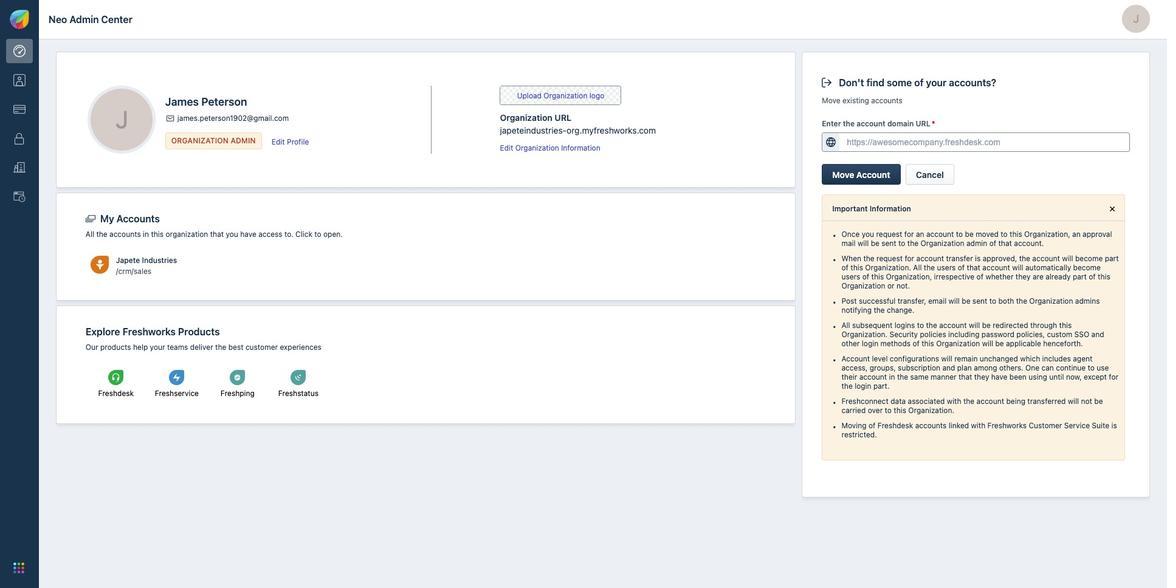 Task type: describe. For each thing, give the bounding box(es) containing it.
methods
[[881, 339, 911, 348]]

organization up successful
[[842, 282, 886, 291]]

be up 'unchanged'
[[996, 339, 1004, 348]]

the up linked at the right bottom of page
[[964, 397, 975, 406]]

edit organization information
[[500, 144, 601, 153]]

organization inside organization url japeteindustries-org.myfreshworks.com
[[500, 112, 553, 123]]

subscription
[[898, 364, 941, 373]]

one
[[1026, 364, 1040, 373]]

organization image
[[13, 162, 26, 174]]

freshservice
[[155, 389, 199, 398]]

agent
[[1073, 355, 1093, 364]]

account up transfer
[[927, 230, 954, 239]]

accounts?
[[949, 77, 997, 88]]

approval
[[1083, 230, 1113, 239]]

this down mail
[[851, 263, 863, 272]]

products
[[100, 343, 131, 352]]

1 horizontal spatial they
[[1016, 272, 1031, 282]]

restricted.
[[842, 431, 877, 440]]

including
[[949, 330, 980, 339]]

admin
[[967, 239, 988, 248]]

except
[[1084, 373, 1107, 382]]

the down my
[[96, 230, 107, 239]]

account left transfer
[[917, 254, 944, 263]]

become right "already"
[[1074, 263, 1101, 272]]

have inside • once you request for an account to be moved to this organization, an approval mail will be sent to the organization admin of that account. • when the request for account transfer is approved, the account will become part of this organization. all the users of that account will automatically become users of this organization, irrespective of whether they are already part of this organization or not. • post successful transfer, email will be sent to both the organization admins notifying the change. • all subsequent logins to the account will be redirected through this organization. security policies including password policies, custom sso and other login methods of this organization will be applicable henceforth. • account level configurations will remain unchanged which includes agent access, groups, subscription and plan among others. one can continue to use their account in the same manner that they have been using until now, except for the login part. • freshconnect data associated with the account being transferred will not be carried over to this organization. • moving of freshdesk accounts linked with freshworks customer service suite is restricted.
[[992, 373, 1008, 382]]

help
[[133, 343, 148, 352]]

freshconnect
[[842, 397, 889, 406]]

this down accounts
[[151, 230, 164, 239]]

the left same
[[897, 373, 909, 382]]

the down account.
[[1020, 254, 1031, 263]]

will left password
[[969, 321, 980, 330]]

access
[[259, 230, 282, 239]]

to up not.
[[899, 239, 906, 248]]

organization up remain
[[937, 339, 980, 348]]

don't
[[839, 77, 864, 88]]

logins
[[895, 321, 915, 330]]

logo
[[590, 91, 605, 100]]

account left being at right
[[977, 397, 1005, 406]]

account down email
[[940, 321, 967, 330]]

accounts for upload organization logo
[[872, 96, 903, 105]]

Enter the account domain URL text field
[[840, 133, 1130, 151]]

accounts for james peterson
[[109, 230, 141, 239]]

james
[[165, 96, 199, 108]]

products
[[178, 327, 220, 338]]

be right once
[[871, 239, 880, 248]]

service
[[1065, 421, 1090, 431]]

this up henceforth.
[[1060, 321, 1072, 330]]

edit organization information link
[[500, 142, 601, 153]]

both
[[999, 297, 1015, 306]]

1 horizontal spatial part
[[1105, 254, 1119, 263]]

upload organization logo
[[517, 91, 605, 100]]

over
[[868, 406, 883, 415]]

all the accounts in this organization that you have access to. click to open.
[[86, 230, 343, 239]]

deliver
[[190, 343, 213, 352]]

5 • from the top
[[833, 355, 837, 366]]

transfer
[[946, 254, 973, 263]]

my accounts
[[100, 213, 160, 224]]

to left 'admin'
[[956, 230, 963, 239]]

users image
[[13, 74, 26, 86]]

accounts inside • once you request for an account to be moved to this organization, an approval mail will be sent to the organization admin of that account. • when the request for account transfer is approved, the account will become part of this organization. all the users of that account will automatically become users of this organization, irrespective of whether they are already part of this organization or not. • post successful transfer, email will be sent to both the organization admins notifying the change. • all subsequent logins to the account will be redirected through this organization. security policies including password policies, custom sso and other login methods of this organization will be applicable henceforth. • account level configurations will remain unchanged which includes agent access, groups, subscription and plan among others. one can continue to use their account in the same manner that they have been using until now, except for the login part. • freshconnect data associated with the account being transferred will not be carried over to this organization. • moving of freshdesk accounts linked with freshworks customer service suite is restricted.
[[916, 421, 947, 431]]

to right over
[[885, 406, 892, 415]]

1 horizontal spatial all
[[842, 321, 850, 330]]

use
[[1097, 364, 1109, 373]]

this left or
[[872, 272, 884, 282]]

sso
[[1075, 330, 1090, 339]]

security image
[[13, 133, 26, 145]]

be down irrespective
[[962, 297, 971, 306]]

already
[[1046, 272, 1071, 282]]

organization
[[171, 136, 229, 145]]

0 horizontal spatial users
[[842, 272, 861, 282]]

0 vertical spatial is
[[975, 254, 981, 263]]

2 vertical spatial for
[[1109, 373, 1119, 382]]

0 vertical spatial login
[[862, 339, 879, 348]]

freshdesk image
[[108, 370, 124, 386]]

freshservice image
[[169, 370, 184, 386]]

2 vertical spatial organization.
[[909, 406, 955, 415]]

other
[[842, 339, 860, 348]]

using
[[1029, 373, 1048, 382]]

click
[[296, 230, 313, 239]]

freshstatus image
[[291, 370, 306, 386]]

important information
[[833, 204, 911, 213]]

when
[[842, 254, 862, 263]]

will left are
[[1013, 263, 1024, 272]]

open.
[[324, 230, 343, 239]]

0 vertical spatial for
[[905, 230, 914, 239]]

being
[[1007, 397, 1026, 406]]

1 vertical spatial all
[[914, 263, 922, 272]]

your inside explore freshworks products our products help your teams deliver the best customer experiences
[[150, 343, 165, 352]]

manner
[[931, 373, 957, 382]]

to left use
[[1088, 364, 1095, 373]]

japete industries /crm/sales
[[116, 256, 177, 276]]

japeteindustries-
[[500, 125, 567, 136]]

0 horizontal spatial you
[[226, 230, 238, 239]]

subsequent
[[853, 321, 893, 330]]

explore freshworks products our products help your teams deliver the best customer experiences
[[86, 327, 322, 352]]

1 vertical spatial request
[[877, 254, 903, 263]]

that down 'admin'
[[967, 263, 981, 272]]

not.
[[897, 282, 910, 291]]

associated
[[908, 397, 945, 406]]

move account button
[[822, 164, 901, 185]]

moving
[[842, 421, 867, 431]]

that right organization at the left top of page
[[210, 230, 224, 239]]

that down remain
[[959, 373, 973, 382]]

freshworks crm image
[[91, 256, 109, 274]]

the down email
[[926, 321, 938, 330]]

custom
[[1047, 330, 1073, 339]]

1 vertical spatial for
[[905, 254, 915, 263]]

linked
[[949, 421, 969, 431]]

account up are
[[1033, 254, 1060, 263]]

center
[[101, 14, 132, 25]]

freshworks icon image
[[10, 10, 29, 29]]

this right over
[[894, 406, 907, 415]]

that up "approved,"
[[999, 239, 1012, 248]]

password
[[982, 330, 1015, 339]]

information inside edit organization information link
[[561, 144, 601, 153]]

been
[[1010, 373, 1027, 382]]

enter the account domain url
[[822, 119, 931, 128]]

the inside explore freshworks products our products help your teams deliver the best customer experiences
[[215, 343, 226, 352]]

among
[[974, 364, 998, 373]]

1 horizontal spatial users
[[937, 263, 956, 272]]

org.myfreshworks.com
[[567, 125, 656, 136]]

will right email
[[949, 297, 960, 306]]

remain
[[955, 355, 978, 364]]

0 vertical spatial organization,
[[1025, 230, 1071, 239]]

the left transfer
[[924, 263, 935, 272]]

once
[[842, 230, 860, 239]]

don't find some of your accounts?
[[839, 77, 997, 88]]

my
[[100, 213, 114, 224]]

irrespective
[[934, 272, 975, 282]]

their
[[842, 373, 858, 382]]

you inside • once you request for an account to be moved to this organization, an approval mail will be sent to the organization admin of that account. • when the request for account transfer is approved, the account will become part of this organization. all the users of that account will automatically become users of this organization, irrespective of whether they are already part of this organization or not. • post successful transfer, email will be sent to both the organization admins notifying the change. • all subsequent logins to the account will be redirected through this organization. security policies including password policies, custom sso and other login methods of this organization will be applicable henceforth. • account level configurations will remain unchanged which includes agent access, groups, subscription and plan among others. one can continue to use their account in the same manner that they have been using until now, except for the login part. • freshconnect data associated with the account being transferred will not be carried over to this organization. • moving of freshdesk accounts linked with freshworks customer service suite is restricted.
[[862, 230, 874, 239]]

account down move existing accounts
[[857, 119, 886, 128]]

0 horizontal spatial part
[[1073, 272, 1087, 282]]

approved,
[[983, 254, 1018, 263]]

0 vertical spatial freshdesk
[[98, 389, 134, 398]]

edit profile
[[272, 137, 309, 146]]

configurations
[[890, 355, 940, 364]]

experiences
[[280, 343, 322, 352]]

freshworks switcher image
[[13, 563, 24, 574]]

whether
[[986, 272, 1014, 282]]

edit profile link
[[272, 135, 309, 146]]

this up admins on the bottom right of page
[[1098, 272, 1111, 282]]

unchanged
[[980, 355, 1018, 364]]

be left 'moved'
[[965, 230, 974, 239]]

to.
[[285, 230, 294, 239]]

transferred
[[1028, 397, 1066, 406]]



Task type: vqa. For each thing, say whether or not it's contained in the screenshot.
left Lifecycle
no



Task type: locate. For each thing, give the bounding box(es) containing it.
0 vertical spatial information
[[561, 144, 601, 153]]

information
[[561, 144, 601, 153], [870, 204, 911, 213]]

move for move account
[[833, 170, 855, 180]]

part right "already"
[[1073, 272, 1087, 282]]

for right except
[[1109, 373, 1119, 382]]

0 vertical spatial have
[[240, 230, 256, 239]]

find
[[867, 77, 885, 88]]

change.
[[887, 306, 915, 315]]

0 horizontal spatial freshworks
[[123, 327, 176, 338]]

be left redirected on the right
[[983, 321, 991, 330]]

level
[[872, 355, 888, 364]]

1 horizontal spatial information
[[870, 204, 911, 213]]

the right both
[[1017, 297, 1028, 306]]

login up freshconnect
[[855, 382, 872, 391]]

1 horizontal spatial accounts
[[872, 96, 903, 105]]

users up email
[[937, 263, 956, 272]]

0 horizontal spatial sent
[[882, 239, 897, 248]]

are
[[1033, 272, 1044, 282]]

1 horizontal spatial have
[[992, 373, 1008, 382]]

information down organization url japeteindustries-org.myfreshworks.com
[[561, 144, 601, 153]]

7 • from the top
[[833, 421, 837, 432]]

will left the not
[[1068, 397, 1079, 406]]

freshstatus
[[278, 389, 319, 398]]

• left "access,"
[[833, 355, 837, 366]]

2 horizontal spatial accounts
[[916, 421, 947, 431]]

move up enter
[[822, 96, 841, 105]]

james peterson main content
[[56, 40, 1151, 589]]

some
[[887, 77, 912, 88]]

automatically
[[1026, 263, 1072, 272]]

profile picture image inside 'james peterson' "main content"
[[91, 89, 153, 151]]

all up transfer,
[[914, 263, 922, 272]]

1 vertical spatial freshdesk
[[878, 421, 914, 431]]

0 horizontal spatial all
[[86, 230, 94, 239]]

will up 'unchanged'
[[982, 339, 994, 348]]

0 vertical spatial with
[[947, 397, 962, 406]]

account inside • once you request for an account to be moved to this organization, an approval mail will be sent to the organization admin of that account. • when the request for account transfer is approved, the account will become part of this organization. all the users of that account will automatically become users of this organization, irrespective of whether they are already part of this organization or not. • post successful transfer, email will be sent to both the organization admins notifying the change. • all subsequent logins to the account will be redirected through this organization. security policies including password policies, custom sso and other login methods of this organization will be applicable henceforth. • account level configurations will remain unchanged which includes agent access, groups, subscription and plan among others. one can continue to use their account in the same manner that they have been using until now, except for the login part. • freshconnect data associated with the account being transferred will not be carried over to this organization. • moving of freshdesk accounts linked with freshworks customer service suite is restricted.
[[842, 355, 870, 364]]

organization up japeteindustries-
[[500, 112, 553, 123]]

or
[[888, 282, 895, 291]]

1 vertical spatial sent
[[973, 297, 988, 306]]

• left post
[[833, 297, 837, 308]]

0 horizontal spatial accounts
[[109, 230, 141, 239]]

sent down the important information
[[882, 239, 897, 248]]

1 horizontal spatial organization,
[[1025, 230, 1071, 239]]

2 • from the top
[[833, 254, 837, 265]]

organization down japeteindustries-
[[515, 144, 559, 153]]

and left plan
[[943, 364, 956, 373]]

0 horizontal spatial they
[[975, 373, 990, 382]]

become
[[1076, 254, 1103, 263], [1074, 263, 1101, 272]]

0 horizontal spatial an
[[916, 230, 925, 239]]

moved
[[976, 230, 999, 239]]

through
[[1031, 321, 1058, 330]]

groups,
[[870, 364, 896, 373]]

• left when
[[833, 254, 837, 265]]

account down level
[[860, 373, 887, 382]]

1 an from the left
[[916, 230, 925, 239]]

admin
[[70, 14, 99, 25]]

japete
[[116, 256, 140, 265]]

cancel
[[916, 170, 944, 180]]

same
[[911, 373, 929, 382]]

customer
[[1029, 421, 1063, 431]]

in down accounts
[[143, 230, 149, 239]]

the right enter
[[843, 119, 855, 128]]

access,
[[842, 364, 868, 373]]

0 horizontal spatial with
[[947, 397, 962, 406]]

1 vertical spatial move
[[833, 170, 855, 180]]

you
[[226, 230, 238, 239], [862, 230, 874, 239]]

the down "access,"
[[842, 382, 853, 391]]

accounts
[[872, 96, 903, 105], [109, 230, 141, 239], [916, 421, 947, 431]]

for up not.
[[905, 254, 915, 263]]

all down the notifying
[[842, 321, 850, 330]]

to right 'moved'
[[1001, 230, 1008, 239]]

continue
[[1056, 364, 1086, 373]]

account down other
[[842, 355, 870, 364]]

0 vertical spatial request
[[877, 230, 903, 239]]

0 vertical spatial and
[[1092, 330, 1105, 339]]

url inside organization url japeteindustries-org.myfreshworks.com
[[555, 112, 572, 123]]

organization up transfer
[[921, 239, 965, 248]]

0 vertical spatial part
[[1105, 254, 1119, 263]]

1 horizontal spatial profile picture image
[[1123, 5, 1150, 33]]

0 horizontal spatial profile picture image
[[91, 89, 153, 151]]

2 vertical spatial accounts
[[916, 421, 947, 431]]

sent
[[882, 239, 897, 248], [973, 297, 988, 306]]

0 horizontal spatial your
[[150, 343, 165, 352]]

1 vertical spatial they
[[975, 373, 990, 382]]

1 vertical spatial information
[[870, 204, 911, 213]]

1 vertical spatial organization,
[[886, 272, 932, 282]]

you left access
[[226, 230, 238, 239]]

3 • from the top
[[833, 297, 837, 308]]

2 an from the left
[[1073, 230, 1081, 239]]

with right linked at the right bottom of page
[[971, 421, 986, 431]]

1 horizontal spatial sent
[[973, 297, 988, 306]]

1 horizontal spatial in
[[889, 373, 895, 382]]

james.peterson1902@gmail.com
[[177, 114, 289, 123]]

teams
[[167, 343, 188, 352]]

1 vertical spatial accounts
[[109, 230, 141, 239]]

of
[[915, 77, 924, 88], [990, 239, 997, 248], [842, 263, 849, 272], [958, 263, 965, 272], [863, 272, 870, 282], [977, 272, 984, 282], [1089, 272, 1096, 282], [913, 339, 920, 348], [869, 421, 876, 431]]

explore
[[86, 327, 120, 338]]

0 vertical spatial all
[[86, 230, 94, 239]]

1 horizontal spatial an
[[1073, 230, 1081, 239]]

0 vertical spatial freshworks
[[123, 327, 176, 338]]

all
[[86, 230, 94, 239], [914, 263, 922, 272], [842, 321, 850, 330]]

accounts down associated
[[916, 421, 947, 431]]

0 horizontal spatial have
[[240, 230, 256, 239]]

edit down japeteindustries-
[[500, 144, 513, 153]]

james peterson
[[165, 96, 247, 108]]

0 vertical spatial move
[[822, 96, 841, 105]]

to right click
[[315, 230, 321, 239]]

/crm/sales
[[116, 267, 151, 276]]

to
[[315, 230, 321, 239], [956, 230, 963, 239], [1001, 230, 1008, 239], [899, 239, 906, 248], [990, 297, 997, 306], [917, 321, 924, 330], [1088, 364, 1095, 373], [885, 406, 892, 415]]

to right logins
[[917, 321, 924, 330]]

1 vertical spatial have
[[992, 373, 1008, 382]]

be right the not
[[1095, 397, 1103, 406]]

is down 'admin'
[[975, 254, 981, 263]]

1 horizontal spatial url
[[916, 119, 931, 128]]

for down the important information
[[905, 230, 914, 239]]

with up linked at the right bottom of page
[[947, 397, 962, 406]]

organization, up transfer,
[[886, 272, 932, 282]]

2 vertical spatial all
[[842, 321, 850, 330]]

audit logs image
[[13, 191, 26, 203]]

they right plan
[[975, 373, 990, 382]]

users
[[937, 263, 956, 272], [842, 272, 861, 282]]

freshworks up help at bottom
[[123, 327, 176, 338]]

profile picture image
[[1123, 5, 1150, 33], [91, 89, 153, 151]]

freshdesk inside • once you request for an account to be moved to this organization, an approval mail will be sent to the organization admin of that account. • when the request for account transfer is approved, the account will become part of this organization. all the users of that account will automatically become users of this organization, irrespective of whether they are already part of this organization or not. • post successful transfer, email will be sent to both the organization admins notifying the change. • all subsequent logins to the account will be redirected through this organization. security policies including password policies, custom sso and other login methods of this organization will be applicable henceforth. • account level configurations will remain unchanged which includes agent access, groups, subscription and plan among others. one can continue to use their account in the same manner that they have been using until now, except for the login part. • freshconnect data associated with the account being transferred will not be carried over to this organization. • moving of freshdesk accounts linked with freshworks customer service suite is restricted.
[[878, 421, 914, 431]]

1 horizontal spatial your
[[926, 77, 947, 88]]

1 vertical spatial in
[[889, 373, 895, 382]]

the up subsequent
[[874, 306, 885, 315]]

plan
[[958, 364, 972, 373]]

0 vertical spatial account
[[857, 170, 891, 180]]

this right 'moved'
[[1010, 230, 1023, 239]]

0 horizontal spatial and
[[943, 364, 956, 373]]

1 horizontal spatial you
[[862, 230, 874, 239]]

carried
[[842, 406, 866, 415]]

0 horizontal spatial is
[[975, 254, 981, 263]]

• left 'moving'
[[833, 421, 837, 432]]

1 vertical spatial login
[[855, 382, 872, 391]]

have
[[240, 230, 256, 239], [992, 373, 1008, 382]]

will right mail
[[858, 239, 869, 248]]

0 vertical spatial sent
[[882, 239, 897, 248]]

the up not.
[[908, 239, 919, 248]]

transfer,
[[898, 297, 927, 306]]

edit for edit profile
[[272, 137, 285, 146]]

in inside • once you request for an account to be moved to this organization, an approval mail will be sent to the organization admin of that account. • when the request for account transfer is approved, the account will become part of this organization. all the users of that account will automatically become users of this organization, irrespective of whether they are already part of this organization or not. • post successful transfer, email will be sent to both the organization admins notifying the change. • all subsequent logins to the account will be redirected through this organization. security policies including password policies, custom sso and other login methods of this organization will be applicable henceforth. • account level configurations will remain unchanged which includes agent access, groups, subscription and plan among others. one can continue to use their account in the same manner that they have been using until now, except for the login part. • freshconnect data associated with the account being transferred will not be carried over to this organization. • moving of freshdesk accounts linked with freshworks customer service suite is restricted.
[[889, 373, 895, 382]]

request
[[877, 230, 903, 239], [877, 254, 903, 263]]

others.
[[1000, 364, 1024, 373]]

will up "already"
[[1062, 254, 1074, 263]]

0 horizontal spatial freshdesk
[[98, 389, 134, 398]]

an left 'admin'
[[916, 230, 925, 239]]

domain
[[888, 119, 914, 128]]

profile
[[287, 137, 309, 146]]

4 • from the top
[[833, 321, 837, 332]]

0 horizontal spatial url
[[555, 112, 572, 123]]

move for move existing accounts
[[822, 96, 841, 105]]

0 vertical spatial they
[[1016, 272, 1031, 282]]

important
[[833, 204, 868, 213]]

to left both
[[990, 297, 997, 306]]

this up configurations
[[922, 339, 935, 348]]

0 horizontal spatial edit
[[272, 137, 285, 146]]

freshping
[[221, 389, 255, 398]]

until
[[1050, 373, 1064, 382]]

1 vertical spatial with
[[971, 421, 986, 431]]

freshworks inside explore freshworks products our products help your teams deliver the best customer experiences
[[123, 327, 176, 338]]

0 vertical spatial accounts
[[872, 96, 903, 105]]

with
[[947, 397, 962, 406], [971, 421, 986, 431]]

1 vertical spatial part
[[1073, 272, 1087, 282]]

edit for edit organization information
[[500, 144, 513, 153]]

data
[[891, 397, 906, 406]]

become down approval
[[1076, 254, 1103, 263]]

the right when
[[864, 254, 875, 263]]

freshdesk
[[98, 389, 134, 398], [878, 421, 914, 431]]

login up level
[[862, 339, 879, 348]]

url
[[555, 112, 572, 123], [916, 119, 931, 128]]

your left accounts? in the right top of the page
[[926, 77, 947, 88]]

and right the sso at right
[[1092, 330, 1105, 339]]

url down upload organization logo
[[555, 112, 572, 123]]

an left approval
[[1073, 230, 1081, 239]]

1 horizontal spatial and
[[1092, 330, 1105, 339]]

1 vertical spatial organization.
[[842, 330, 888, 339]]

security
[[890, 330, 918, 339]]

move inside button
[[833, 170, 855, 180]]

1 vertical spatial your
[[150, 343, 165, 352]]

• left carried
[[833, 397, 837, 408]]

• left once
[[833, 230, 837, 241]]

organization admin
[[171, 136, 256, 145]]

1 vertical spatial and
[[943, 364, 956, 373]]

move existing accounts
[[822, 96, 903, 105]]

freshdesk down data
[[878, 421, 914, 431]]

0 vertical spatial your
[[926, 77, 947, 88]]

successful
[[859, 297, 896, 306]]

freshdesk down freshdesk image
[[98, 389, 134, 398]]

enter
[[822, 119, 841, 128]]

existing
[[843, 96, 869, 105]]

0 horizontal spatial information
[[561, 144, 601, 153]]

edit
[[272, 137, 285, 146], [500, 144, 513, 153]]

1 horizontal spatial edit
[[500, 144, 513, 153]]

will up manner
[[942, 355, 953, 364]]

0 horizontal spatial in
[[143, 230, 149, 239]]

1 • from the top
[[833, 230, 837, 241]]

organization. up linked at the right bottom of page
[[909, 406, 955, 415]]

best
[[228, 343, 244, 352]]

1 vertical spatial account
[[842, 355, 870, 364]]

neo
[[49, 14, 67, 25]]

0 vertical spatial organization.
[[866, 263, 911, 272]]

policies
[[920, 330, 947, 339]]

industries
[[142, 256, 177, 265]]

freshworks inside • once you request for an account to be moved to this organization, an approval mail will be sent to the organization admin of that account. • when the request for account transfer is approved, the account will become part of this organization. all the users of that account will automatically become users of this organization, irrespective of whether they are already part of this organization or not. • post successful transfer, email will be sent to both the organization admins notifying the change. • all subsequent logins to the account will be redirected through this organization. security policies including password policies, custom sso and other login methods of this organization will be applicable henceforth. • account level configurations will remain unchanged which includes agent access, groups, subscription and plan among others. one can continue to use their account in the same manner that they have been using until now, except for the login part. • freshconnect data associated with the account being transferred will not be carried over to this organization. • moving of freshdesk accounts linked with freshworks customer service suite is restricted.
[[988, 421, 1027, 431]]

organization. down the notifying
[[842, 330, 888, 339]]

organization
[[544, 91, 588, 100], [500, 112, 553, 123], [515, 144, 559, 153], [921, 239, 965, 248], [842, 282, 886, 291], [1030, 297, 1074, 306], [937, 339, 980, 348]]

account down 'admin'
[[983, 263, 1011, 272]]

0 horizontal spatial organization,
[[886, 272, 932, 282]]

my subscriptions image
[[13, 103, 26, 116]]

1 horizontal spatial is
[[1112, 421, 1117, 431]]

information right important on the top of the page
[[870, 204, 911, 213]]

neo admin center
[[49, 14, 132, 25]]

the
[[843, 119, 855, 128], [96, 230, 107, 239], [908, 239, 919, 248], [864, 254, 875, 263], [1020, 254, 1031, 263], [924, 263, 935, 272], [1017, 297, 1028, 306], [874, 306, 885, 315], [926, 321, 938, 330], [215, 343, 226, 352], [897, 373, 909, 382], [842, 382, 853, 391], [964, 397, 975, 406]]

be
[[965, 230, 974, 239], [871, 239, 880, 248], [962, 297, 971, 306], [983, 321, 991, 330], [996, 339, 1004, 348], [1095, 397, 1103, 406]]

1 horizontal spatial with
[[971, 421, 986, 431]]

admin
[[231, 136, 256, 145]]

organization down "already"
[[1030, 297, 1074, 306]]

they
[[1016, 272, 1031, 282], [975, 373, 990, 382]]

2 horizontal spatial all
[[914, 263, 922, 272]]

1 horizontal spatial freshworks
[[988, 421, 1027, 431]]

notifying
[[842, 306, 872, 315]]

the left best
[[215, 343, 226, 352]]

users down when
[[842, 272, 861, 282]]

that
[[210, 230, 224, 239], [999, 239, 1012, 248], [967, 263, 981, 272], [959, 373, 973, 382]]

1 horizontal spatial freshdesk
[[878, 421, 914, 431]]

• once you request for an account to be moved to this organization, an approval mail will be sent to the organization admin of that account. • when the request for account transfer is approved, the account will become part of this organization. all the users of that account will automatically become users of this organization, irrespective of whether they are already part of this organization or not. • post successful transfer, email will be sent to both the organization admins notifying the change. • all subsequent logins to the account will be redirected through this organization. security policies including password policies, custom sso and other login methods of this organization will be applicable henceforth. • account level configurations will remain unchanged which includes agent access, groups, subscription and plan among others. one can continue to use their account in the same manner that they have been using until now, except for the login part. • freshconnect data associated with the account being transferred will not be carried over to this organization. • moving of freshdesk accounts linked with freshworks customer service suite is restricted.
[[833, 230, 1119, 440]]

accounts down my accounts
[[109, 230, 141, 239]]

neo admin center image
[[13, 45, 26, 57]]

6 • from the top
[[833, 397, 837, 408]]

account inside button
[[857, 170, 891, 180]]

email
[[929, 297, 947, 306]]

organization up organization url japeteindustries-org.myfreshworks.com
[[544, 91, 588, 100]]

0 vertical spatial profile picture image
[[1123, 5, 1150, 33]]

is right suite
[[1112, 421, 1117, 431]]

cancel button
[[906, 164, 955, 185]]

1 vertical spatial freshworks
[[988, 421, 1027, 431]]

in up data
[[889, 373, 895, 382]]

freshping image
[[230, 370, 245, 386]]

1 vertical spatial profile picture image
[[91, 89, 153, 151]]

move up important on the top of the page
[[833, 170, 855, 180]]

account.
[[1014, 239, 1044, 248]]

move account
[[833, 170, 891, 180]]

organization.
[[866, 263, 911, 272], [842, 330, 888, 339], [909, 406, 955, 415]]

0 vertical spatial in
[[143, 230, 149, 239]]

1 vertical spatial is
[[1112, 421, 1117, 431]]



